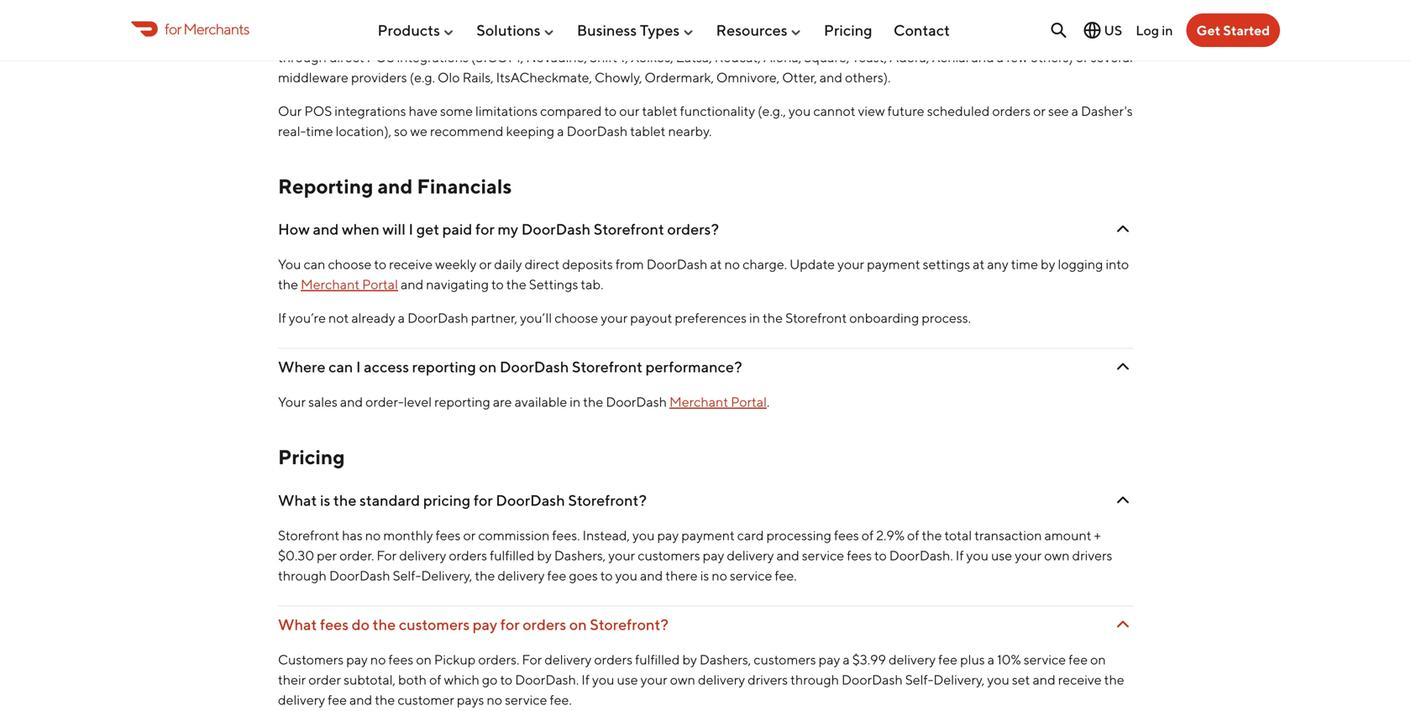 Task type: describe. For each thing, give the bounding box(es) containing it.
1 at from the left
[[710, 256, 722, 272]]

you inside the our pos integrations have some limitations compared to our tablet functionality (e.g., you cannot view future scheduled orders or see a dasher's real-time location), so we recommend keeping a doordash tablet nearby.
[[789, 103, 811, 119]]

.
[[767, 394, 770, 410]]

order.
[[339, 548, 374, 564]]

doordash up deposits
[[521, 220, 591, 238]]

storefront inside storefront has no monthly fees or commission fees. instead, you pay payment card processing fees of 2.9% of the total transaction amount + $0.30 per order. for delivery orders fulfilled by dashers, your customers pay delivery and service fees to doordash. if you use your own drivers through doordash self-delivery, the delivery fee goes to you and there is no service fee.
[[278, 527, 339, 543]]

business types link
[[577, 14, 695, 46]]

few
[[1007, 49, 1028, 65]]

a inside doordash storefront is compatible for direct integration with select pos providers. you can have doordash orders sent to your pos either through direct pos integrations (sicom, novadine, shift4, xoikos, eatsa, redcat, aloha, square, toast, adora, xenial and a few others) or several middleware providers (e.g. olo rails, itsacheckmate, chowly, ordermark, omnivore, otter, and others).
[[997, 49, 1004, 65]]

financials
[[417, 174, 512, 198]]

where
[[278, 358, 326, 376]]

your inside doordash storefront is compatible for direct integration with select pos providers. you can have doordash orders sent to your pos either through direct pos integrations (sicom, novadine, shift4, xoikos, eatsa, redcat, aloha, square, toast, adora, xenial and a few others) or several middleware providers (e.g. olo rails, itsacheckmate, chowly, ordermark, omnivore, otter, and others).
[[1000, 29, 1027, 45]]

has
[[342, 527, 363, 543]]

no down go
[[487, 692, 502, 708]]

will
[[383, 220, 406, 238]]

ordermark,
[[645, 69, 714, 85]]

or inside the our pos integrations have some limitations compared to our tablet functionality (e.g., you cannot view future scheduled orders or see a dasher's real-time location), so we recommend keeping a doordash tablet nearby.
[[1033, 103, 1046, 119]]

doordash up toast,
[[852, 29, 913, 45]]

redcat,
[[715, 49, 761, 65]]

sales
[[308, 394, 338, 410]]

and right how on the left top of page
[[313, 220, 339, 238]]

doordash. inside customers pay no fees on pickup orders. for delivery orders fulfilled by dashers, customers pay a $3.99 delivery fee plus a 10% service fee on their order subtotal, both of which go to doordash. if you use your own delivery drivers through doordash self-delivery, you set and receive the delivery fee and the customer pays no service fee.
[[515, 672, 579, 688]]

0 vertical spatial i
[[409, 220, 413, 238]]

onboarding
[[850, 310, 919, 326]]

can inside doordash storefront is compatible for direct integration with select pos providers. you can have doordash orders sent to your pos either through direct pos integrations (sicom, novadine, shift4, xoikos, eatsa, redcat, aloha, square, toast, adora, xenial and a few others) or several middleware providers (e.g. olo rails, itsacheckmate, chowly, ordermark, omnivore, otter, and others).
[[797, 29, 818, 45]]

0 vertical spatial tablet
[[642, 103, 678, 119]]

if inside storefront has no monthly fees or commission fees. instead, you pay payment card processing fees of 2.9% of the total transaction amount + $0.30 per order. for delivery orders fulfilled by dashers, your customers pay delivery and service fees to doordash. if you use your own drivers through doordash self-delivery, the delivery fee goes to you and there is no service fee.
[[956, 548, 964, 564]]

reporting
[[278, 174, 373, 198]]

$0.30
[[278, 548, 314, 564]]

+
[[1094, 527, 1101, 543]]

solutions
[[477, 21, 541, 39]]

orders.
[[478, 652, 519, 668]]

scheduled
[[927, 103, 990, 119]]

doordash inside customers pay no fees on pickup orders. for delivery orders fulfilled by dashers, customers pay a $3.99 delivery fee plus a 10% service fee on their order subtotal, both of which go to doordash. if you use your own delivery drivers through doordash self-delivery, you set and receive the delivery fee and the customer pays no service fee.
[[842, 672, 903, 688]]

and down sent
[[972, 49, 994, 65]]

integration
[[545, 29, 610, 45]]

merchant portal link for .
[[670, 394, 767, 410]]

storefront down the if you're not already a doordash partner, you'll choose your payout preferences in the storefront onboarding process.
[[572, 358, 643, 376]]

(e.g.,
[[758, 103, 786, 119]]

subtotal,
[[344, 672, 396, 688]]

so
[[394, 123, 408, 139]]

a left '10%' at right bottom
[[988, 652, 995, 668]]

have inside doordash storefront is compatible for direct integration with select pos providers. you can have doordash orders sent to your pos either through direct pos integrations (sicom, novadine, shift4, xoikos, eatsa, redcat, aloha, square, toast, adora, xenial and a few others) or several middleware providers (e.g. olo rails, itsacheckmate, chowly, ordermark, omnivore, otter, and others).
[[821, 29, 850, 45]]

doordash inside you can choose to receive weekly or daily direct deposits from doordash at no charge. update your payment settings at any time by logging into the
[[647, 256, 708, 272]]

adora,
[[890, 49, 929, 65]]

others).
[[845, 69, 891, 85]]

doordash down performance?
[[606, 394, 667, 410]]

amount
[[1045, 527, 1092, 543]]

and down the processing
[[777, 548, 800, 564]]

middleware
[[278, 69, 349, 85]]

toast,
[[852, 49, 887, 65]]

select
[[641, 29, 677, 45]]

their
[[278, 672, 306, 688]]

by inside storefront has no monthly fees or commission fees. instead, you pay payment card processing fees of 2.9% of the total transaction amount + $0.30 per order. for delivery orders fulfilled by dashers, your customers pay delivery and service fees to doordash. if you use your own drivers through doordash self-delivery, the delivery fee goes to you and there is no service fee.
[[537, 548, 552, 564]]

otter,
[[782, 69, 817, 85]]

for merchants
[[165, 20, 249, 38]]

chevron down image for what fees do the customers pay for orders on storefront?
[[1113, 615, 1133, 635]]

globe line image
[[1082, 20, 1103, 40]]

2 vertical spatial in
[[570, 394, 581, 410]]

level
[[404, 394, 432, 410]]

merchant portal link for and navigating to the settings tab.
[[301, 277, 398, 293]]

products
[[378, 21, 440, 39]]

and left there
[[640, 568, 663, 584]]

order
[[309, 672, 341, 688]]

chevron down image for how and when will i get paid for my doordash storefront orders?
[[1113, 219, 1133, 240]]

1 horizontal spatial of
[[862, 527, 874, 543]]

1 horizontal spatial merchant
[[670, 394, 728, 410]]

fulfilled inside storefront has no monthly fees or commission fees. instead, you pay payment card processing fees of 2.9% of the total transaction amount + $0.30 per order. for delivery orders fulfilled by dashers, your customers pay delivery and service fees to doordash. if you use your own drivers through doordash self-delivery, the delivery fee goes to you and there is no service fee.
[[490, 548, 535, 564]]

for left merchants
[[165, 20, 181, 38]]

storefront down update
[[786, 310, 847, 326]]

update
[[790, 256, 835, 272]]

self- inside customers pay no fees on pickup orders. for delivery orders fulfilled by dashers, customers pay a $3.99 delivery fee plus a 10% service fee on their order subtotal, both of which go to doordash. if you use your own delivery drivers through doordash self-delivery, you set and receive the delivery fee and the customer pays no service fee.
[[905, 672, 934, 688]]

daily
[[494, 256, 522, 272]]

pickup
[[434, 652, 476, 668]]

plus
[[960, 652, 985, 668]]

future
[[888, 103, 925, 119]]

several
[[1091, 49, 1133, 65]]

for left the 'my'
[[475, 220, 495, 238]]

0 vertical spatial reporting
[[412, 358, 476, 376]]

xoikos,
[[631, 49, 673, 65]]

doordash. inside storefront has no monthly fees or commission fees. instead, you pay payment card processing fees of 2.9% of the total transaction amount + $0.30 per order. for delivery orders fulfilled by dashers, your customers pay delivery and service fees to doordash. if you use your own drivers through doordash self-delivery, the delivery fee goes to you and there is no service fee.
[[889, 548, 953, 564]]

0 vertical spatial in
[[1162, 22, 1173, 38]]

by inside you can choose to receive weekly or daily direct deposits from doordash at no charge. update your payment settings at any time by logging into the
[[1041, 256, 1056, 272]]

limitations
[[476, 103, 538, 119]]

for right pricing
[[474, 491, 493, 509]]

no right has at the left bottom
[[365, 527, 381, 543]]

total
[[945, 527, 972, 543]]

by inside customers pay no fees on pickup orders. for delivery orders fulfilled by dashers, customers pay a $3.99 delivery fee plus a 10% service fee on their order subtotal, both of which go to doordash. if you use your own delivery drivers through doordash self-delivery, you set and receive the delivery fee and the customer pays no service fee.
[[683, 652, 697, 668]]

orders?
[[667, 220, 719, 238]]

to down '2.9%'
[[875, 548, 887, 564]]

weekly
[[435, 256, 477, 272]]

partner,
[[471, 310, 518, 326]]

pricing link
[[824, 14, 872, 46]]

or inside storefront has no monthly fees or commission fees. instead, you pay payment card processing fees of 2.9% of the total transaction amount + $0.30 per order. for delivery orders fulfilled by dashers, your customers pay delivery and service fees to doordash. if you use your own drivers through doordash self-delivery, the delivery fee goes to you and there is no service fee.
[[463, 527, 476, 543]]

real-
[[278, 123, 306, 139]]

1 vertical spatial direct
[[329, 49, 364, 65]]

fee left plus
[[938, 652, 958, 668]]

performance?
[[646, 358, 742, 376]]

or inside doordash storefront is compatible for direct integration with select pos providers. you can have doordash orders sent to your pos either through direct pos integrations (sicom, novadine, shift4, xoikos, eatsa, redcat, aloha, square, toast, adora, xenial and a few others) or several middleware providers (e.g. olo rails, itsacheckmate, chowly, ordermark, omnivore, otter, and others).
[[1076, 49, 1089, 65]]

dashers, inside storefront has no monthly fees or commission fees. instead, you pay payment card processing fees of 2.9% of the total transaction amount + $0.30 per order. for delivery orders fulfilled by dashers, your customers pay delivery and service fees to doordash. if you use your own drivers through doordash self-delivery, the delivery fee goes to you and there is no service fee.
[[554, 548, 606, 564]]

any
[[987, 256, 1009, 272]]

your sales and order-level reporting are available in the doordash merchant portal .
[[278, 394, 770, 410]]

no up subtotal,
[[370, 652, 386, 668]]

doordash up middleware
[[278, 29, 339, 45]]

square,
[[804, 49, 850, 65]]

fees inside customers pay no fees on pickup orders. for delivery orders fulfilled by dashers, customers pay a $3.99 delivery fee plus a 10% service fee on their order subtotal, both of which go to doordash. if you use your own delivery drivers through doordash self-delivery, you set and receive the delivery fee and the customer pays no service fee.
[[389, 652, 414, 668]]

you can choose to receive weekly or daily direct deposits from doordash at no charge. update your payment settings at any time by logging into the
[[278, 256, 1129, 293]]

us
[[1104, 22, 1122, 38]]

delivery, inside storefront has no monthly fees or commission fees. instead, you pay payment card processing fees of 2.9% of the total transaction amount + $0.30 per order. for delivery orders fulfilled by dashers, your customers pay delivery and service fees to doordash. if you use your own drivers through doordash self-delivery, the delivery fee goes to you and there is no service fee.
[[421, 568, 472, 584]]

and right "sales"
[[340, 394, 363, 410]]

0 horizontal spatial merchant
[[301, 277, 360, 293]]

a right already
[[398, 310, 405, 326]]

when
[[342, 220, 380, 238]]

fee down order
[[328, 692, 347, 708]]

own inside customers pay no fees on pickup orders. for delivery orders fulfilled by dashers, customers pay a $3.99 delivery fee plus a 10% service fee on their order subtotal, both of which go to doordash. if you use your own delivery drivers through doordash self-delivery, you set and receive the delivery fee and the customer pays no service fee.
[[670, 672, 696, 688]]

merchants
[[183, 20, 249, 38]]

through inside customers pay no fees on pickup orders. for delivery orders fulfilled by dashers, customers pay a $3.99 delivery fee plus a 10% service fee on their order subtotal, both of which go to doordash. if you use your own delivery drivers through doordash self-delivery, you set and receive the delivery fee and the customer pays no service fee.
[[791, 672, 839, 688]]

fee. inside customers pay no fees on pickup orders. for delivery orders fulfilled by dashers, customers pay a $3.99 delivery fee plus a 10% service fee on their order subtotal, both of which go to doordash. if you use your own delivery drivers through doordash self-delivery, you set and receive the delivery fee and the customer pays no service fee.
[[550, 692, 572, 708]]

preferences
[[675, 310, 747, 326]]

customers inside storefront has no monthly fees or commission fees. instead, you pay payment card processing fees of 2.9% of the total transaction amount + $0.30 per order. for delivery orders fulfilled by dashers, your customers pay delivery and service fees to doordash. if you use your own drivers through doordash self-delivery, the delivery fee goes to you and there is no service fee.
[[638, 548, 700, 564]]

pays
[[457, 692, 484, 708]]

have inside the our pos integrations have some limitations compared to our tablet functionality (e.g., you cannot view future scheduled orders or see a dasher's real-time location), so we recommend keeping a doordash tablet nearby.
[[409, 103, 438, 119]]

fee inside storefront has no monthly fees or commission fees. instead, you pay payment card processing fees of 2.9% of the total transaction amount + $0.30 per order. for delivery orders fulfilled by dashers, your customers pay delivery and service fees to doordash. if you use your own drivers through doordash self-delivery, the delivery fee goes to you and there is no service fee.
[[547, 568, 567, 584]]

chevron down image for where can i access reporting on doordash storefront performance?
[[1113, 357, 1133, 377]]

contact
[[894, 21, 950, 39]]

go
[[482, 672, 498, 688]]

both
[[398, 672, 427, 688]]

products link
[[378, 14, 455, 46]]

delivery, inside customers pay no fees on pickup orders. for delivery orders fulfilled by dashers, customers pay a $3.99 delivery fee plus a 10% service fee on their order subtotal, both of which go to doordash. if you use your own delivery drivers through doordash self-delivery, you set and receive the delivery fee and the customer pays no service fee.
[[934, 672, 985, 688]]

and left navigating at the top left of page
[[401, 277, 424, 293]]

storefront up from
[[594, 220, 664, 238]]

pos up providers
[[367, 49, 394, 65]]

orders inside storefront has no monthly fees or commission fees. instead, you pay payment card processing fees of 2.9% of the total transaction amount + $0.30 per order. for delivery orders fulfilled by dashers, your customers pay delivery and service fees to doordash. if you use your own drivers through doordash self-delivery, the delivery fee goes to you and there is no service fee.
[[449, 548, 487, 564]]

pos up eatsa,
[[679, 29, 707, 45]]

into
[[1106, 256, 1129, 272]]

keeping
[[506, 123, 555, 139]]

2 horizontal spatial of
[[907, 527, 919, 543]]

nearby.
[[668, 123, 712, 139]]

customers inside customers pay no fees on pickup orders. for delivery orders fulfilled by dashers, customers pay a $3.99 delivery fee plus a 10% service fee on their order subtotal, both of which go to doordash. if you use your own delivery drivers through doordash self-delivery, you set and receive the delivery fee and the customer pays no service fee.
[[754, 652, 816, 668]]

(e.g.
[[410, 69, 435, 85]]

integrations inside doordash storefront is compatible for direct integration with select pos providers. you can have doordash orders sent to your pos either through direct pos integrations (sicom, novadine, shift4, xoikos, eatsa, redcat, aloha, square, toast, adora, xenial and a few others) or several middleware providers (e.g. olo rails, itsacheckmate, chowly, ordermark, omnivore, otter, and others).
[[397, 49, 469, 65]]

orders inside the our pos integrations have some limitations compared to our tablet functionality (e.g., you cannot view future scheduled orders or see a dasher's real-time location), so we recommend keeping a doordash tablet nearby.
[[992, 103, 1031, 119]]

orders inside doordash storefront is compatible for direct integration with select pos providers. you can have doordash orders sent to your pos either through direct pos integrations (sicom, novadine, shift4, xoikos, eatsa, redcat, aloha, square, toast, adora, xenial and a few others) or several middleware providers (e.g. olo rails, itsacheckmate, chowly, ordermark, omnivore, otter, and others).
[[916, 29, 954, 45]]

2.9%
[[876, 527, 905, 543]]

to inside doordash storefront is compatible for direct integration with select pos providers. you can have doordash orders sent to your pos either through direct pos integrations (sicom, novadine, shift4, xoikos, eatsa, redcat, aloha, square, toast, adora, xenial and a few others) or several middleware providers (e.g. olo rails, itsacheckmate, chowly, ordermark, omnivore, otter, and others).
[[985, 29, 998, 45]]

location),
[[336, 123, 392, 139]]

business
[[577, 21, 637, 39]]

you inside doordash storefront is compatible for direct integration with select pos providers. you can have doordash orders sent to your pos either through direct pos integrations (sicom, novadine, shift4, xoikos, eatsa, redcat, aloha, square, toast, adora, xenial and a few others) or several middleware providers (e.g. olo rails, itsacheckmate, chowly, ordermark, omnivore, otter, and others).
[[771, 29, 794, 45]]

already
[[351, 310, 395, 326]]

$3.99
[[852, 652, 886, 668]]

get started
[[1197, 22, 1270, 38]]

settings
[[923, 256, 970, 272]]

to inside customers pay no fees on pickup orders. for delivery orders fulfilled by dashers, customers pay a $3.99 delivery fee plus a 10% service fee on their order subtotal, both of which go to doordash. if you use your own delivery drivers through doordash self-delivery, you set and receive the delivery fee and the customer pays no service fee.
[[500, 672, 513, 688]]

receive inside you can choose to receive weekly or daily direct deposits from doordash at no charge. update your payment settings at any time by logging into the
[[389, 256, 433, 272]]

1 vertical spatial i
[[356, 358, 361, 376]]

how
[[278, 220, 310, 238]]

your inside you can choose to receive weekly or daily direct deposits from doordash at no charge. update your payment settings at any time by logging into the
[[838, 256, 865, 272]]

doordash up available
[[500, 358, 569, 376]]

process.
[[922, 310, 971, 326]]

0 vertical spatial if
[[278, 310, 286, 326]]

a down compared
[[557, 123, 564, 139]]

either
[[1060, 29, 1095, 45]]

1 vertical spatial in
[[749, 310, 760, 326]]

paid
[[442, 220, 472, 238]]

rails,
[[463, 69, 494, 85]]

if you're not already a doordash partner, you'll choose your payout preferences in the storefront onboarding process.
[[278, 310, 971, 326]]



Task type: vqa. For each thing, say whether or not it's contained in the screenshot.
DoorDash's
no



Task type: locate. For each thing, give the bounding box(es) containing it.
in right the log
[[1162, 22, 1173, 38]]

sent
[[957, 29, 983, 45]]

drivers inside customers pay no fees on pickup orders. for delivery orders fulfilled by dashers, customers pay a $3.99 delivery fee plus a 10% service fee on their order subtotal, both of which go to doordash. if you use your own delivery drivers through doordash self-delivery, you set and receive the delivery fee and the customer pays no service fee.
[[748, 672, 788, 688]]

cannot
[[813, 103, 856, 119]]

xenial
[[932, 49, 969, 65]]

1 horizontal spatial time
[[1011, 256, 1038, 272]]

integrations inside the our pos integrations have some limitations compared to our tablet functionality (e.g., you cannot view future scheduled orders or see a dasher's real-time location), so we recommend keeping a doordash tablet nearby.
[[335, 103, 406, 119]]

are
[[493, 394, 512, 410]]

time left location),
[[306, 123, 333, 139]]

in right "preferences"
[[749, 310, 760, 326]]

0 horizontal spatial payment
[[681, 527, 735, 543]]

through
[[278, 49, 327, 65], [278, 568, 327, 584], [791, 672, 839, 688]]

doordash inside storefront has no monthly fees or commission fees. instead, you pay payment card processing fees of 2.9% of the total transaction amount + $0.30 per order. for delivery orders fulfilled by dashers, your customers pay delivery and service fees to doordash. if you use your own drivers through doordash self-delivery, the delivery fee goes to you and there is no service fee.
[[329, 568, 390, 584]]

service
[[802, 548, 844, 564], [730, 568, 772, 584], [1024, 652, 1066, 668], [505, 692, 547, 708]]

is left compatible at top left
[[406, 29, 414, 45]]

0 horizontal spatial time
[[306, 123, 333, 139]]

0 vertical spatial can
[[797, 29, 818, 45]]

0 horizontal spatial fee.
[[550, 692, 572, 708]]

chevron down image
[[1113, 219, 1133, 240], [1113, 357, 1133, 377], [1113, 490, 1133, 511], [1113, 615, 1133, 635]]

2 what from the top
[[278, 616, 317, 634]]

storefront? down goes
[[590, 616, 669, 634]]

fee left goes
[[547, 568, 567, 584]]

and right set
[[1033, 672, 1056, 688]]

time inside the our pos integrations have some limitations compared to our tablet functionality (e.g., you cannot view future scheduled orders or see a dasher's real-time location), so we recommend keeping a doordash tablet nearby.
[[306, 123, 333, 139]]

0 horizontal spatial pricing
[[278, 445, 345, 469]]

for up orders.
[[500, 616, 520, 634]]

choose down tab.
[[555, 310, 598, 326]]

and down "square,"
[[820, 69, 843, 85]]

direct up (sicom,
[[507, 29, 542, 45]]

service down the processing
[[802, 548, 844, 564]]

you inside you can choose to receive weekly or daily direct deposits from doordash at no charge. update your payment settings at any time by logging into the
[[278, 256, 301, 272]]

fulfilled
[[490, 548, 535, 564], [635, 652, 680, 668]]

resources
[[716, 21, 788, 39]]

where can i access reporting on doordash storefront performance?
[[278, 358, 742, 376]]

0 horizontal spatial can
[[304, 256, 325, 272]]

to right go
[[500, 672, 513, 688]]

0 vertical spatial payment
[[867, 256, 920, 272]]

drivers
[[1072, 548, 1113, 564], [748, 672, 788, 688]]

with
[[613, 29, 639, 45]]

1 horizontal spatial choose
[[555, 310, 598, 326]]

integrations up location),
[[335, 103, 406, 119]]

drivers inside storefront has no monthly fees or commission fees. instead, you pay payment card processing fees of 2.9% of the total transaction amount + $0.30 per order. for delivery orders fulfilled by dashers, your customers pay delivery and service fees to doordash. if you use your own drivers through doordash self-delivery, the delivery fee goes to you and there is no service fee.
[[1072, 548, 1113, 564]]

1 vertical spatial can
[[304, 256, 325, 272]]

1 vertical spatial own
[[670, 672, 696, 688]]

settings
[[529, 277, 578, 293]]

choose down "when"
[[328, 256, 372, 272]]

merchant portal link down performance?
[[670, 394, 767, 410]]

for down the monthly
[[377, 548, 397, 564]]

1 vertical spatial through
[[278, 568, 327, 584]]

reporting up level
[[412, 358, 476, 376]]

use
[[991, 548, 1012, 564], [617, 672, 638, 688]]

0 horizontal spatial i
[[356, 358, 361, 376]]

1 vertical spatial what
[[278, 616, 317, 634]]

1 horizontal spatial at
[[973, 256, 985, 272]]

1 horizontal spatial receive
[[1058, 672, 1102, 688]]

navigating
[[426, 277, 489, 293]]

0 horizontal spatial you
[[278, 256, 301, 272]]

customers pay no fees on pickup orders. for delivery orders fulfilled by dashers, customers pay a $3.99 delivery fee plus a 10% service fee on their order subtotal, both of which go to doordash. if you use your own delivery drivers through doordash self-delivery, you set and receive the delivery fee and the customer pays no service fee.
[[278, 652, 1125, 708]]

direct inside you can choose to receive weekly or daily direct deposits from doordash at no charge. update your payment settings at any time by logging into the
[[525, 256, 560, 272]]

you down how on the left top of page
[[278, 256, 301, 272]]

1 vertical spatial choose
[[555, 310, 598, 326]]

card
[[737, 527, 764, 543]]

merchant portal link up not
[[301, 277, 398, 293]]

1 horizontal spatial i
[[409, 220, 413, 238]]

0 horizontal spatial of
[[429, 672, 441, 688]]

use inside storefront has no monthly fees or commission fees. instead, you pay payment card processing fees of 2.9% of the total transaction amount + $0.30 per order. for delivery orders fulfilled by dashers, your customers pay delivery and service fees to doordash. if you use your own drivers through doordash self-delivery, the delivery fee goes to you and there is no service fee.
[[991, 548, 1012, 564]]

what for what is the standard pricing for doordash storefront?
[[278, 491, 317, 509]]

of
[[862, 527, 874, 543], [907, 527, 919, 543], [429, 672, 441, 688]]

dashers, inside customers pay no fees on pickup orders. for delivery orders fulfilled by dashers, customers pay a $3.99 delivery fee plus a 10% service fee on their order subtotal, both of which go to doordash. if you use your own delivery drivers through doordash self-delivery, you set and receive the delivery fee and the customer pays no service fee.
[[700, 652, 751, 668]]

fulfilled inside customers pay no fees on pickup orders. for delivery orders fulfilled by dashers, customers pay a $3.99 delivery fee plus a 10% service fee on their order subtotal, both of which go to doordash. if you use your own delivery drivers through doordash self-delivery, you set and receive the delivery fee and the customer pays no service fee.
[[635, 652, 680, 668]]

customer
[[398, 692, 454, 708]]

at left any
[[973, 256, 985, 272]]

orders inside customers pay no fees on pickup orders. for delivery orders fulfilled by dashers, customers pay a $3.99 delivery fee plus a 10% service fee on their order subtotal, both of which go to doordash. if you use your own delivery drivers through doordash self-delivery, you set and receive the delivery fee and the customer pays no service fee.
[[594, 652, 633, 668]]

time inside you can choose to receive weekly or daily direct deposits from doordash at no charge. update your payment settings at any time by logging into the
[[1011, 256, 1038, 272]]

receive down will
[[389, 256, 433, 272]]

for inside doordash storefront is compatible for direct integration with select pos providers. you can have doordash orders sent to your pos either through direct pos integrations (sicom, novadine, shift4, xoikos, eatsa, redcat, aloha, square, toast, adora, xenial and a few others) or several middleware providers (e.g. olo rails, itsacheckmate, chowly, ordermark, omnivore, otter, and others).
[[488, 29, 504, 45]]

providers.
[[710, 29, 768, 45]]

2 horizontal spatial if
[[956, 548, 964, 564]]

0 horizontal spatial for
[[377, 548, 397, 564]]

others)
[[1031, 49, 1074, 65]]

service up set
[[1024, 652, 1066, 668]]

self- inside storefront has no monthly fees or commission fees. instead, you pay payment card processing fees of 2.9% of the total transaction amount + $0.30 per order. for delivery orders fulfilled by dashers, your customers pay delivery and service fees to doordash. if you use your own drivers through doordash self-delivery, the delivery fee goes to you and there is no service fee.
[[393, 568, 421, 584]]

doordash down compared
[[567, 123, 628, 139]]

of left '2.9%'
[[862, 527, 874, 543]]

aloha,
[[763, 49, 802, 65]]

1 vertical spatial is
[[320, 491, 330, 509]]

through inside doordash storefront is compatible for direct integration with select pos providers. you can have doordash orders sent to your pos either through direct pos integrations (sicom, novadine, shift4, xoikos, eatsa, redcat, aloha, square, toast, adora, xenial and a few others) or several middleware providers (e.g. olo rails, itsacheckmate, chowly, ordermark, omnivore, otter, and others).
[[278, 49, 327, 65]]

the
[[278, 277, 298, 293], [506, 277, 527, 293], [763, 310, 783, 326], [583, 394, 603, 410], [333, 491, 357, 509], [922, 527, 942, 543], [475, 568, 495, 584], [373, 616, 396, 634], [1104, 672, 1125, 688], [375, 692, 395, 708]]

1 horizontal spatial can
[[329, 358, 353, 376]]

what is the standard pricing for doordash storefront?
[[278, 491, 647, 509]]

0 vertical spatial own
[[1044, 548, 1070, 564]]

1 vertical spatial have
[[409, 103, 438, 119]]

get
[[1197, 22, 1221, 38]]

for inside customers pay no fees on pickup orders. for delivery orders fulfilled by dashers, customers pay a $3.99 delivery fee plus a 10% service fee on their order subtotal, both of which go to doordash. if you use your own delivery drivers through doordash self-delivery, you set and receive the delivery fee and the customer pays no service fee.
[[522, 652, 542, 668]]

payment left settings
[[867, 256, 920, 272]]

what up $0.30
[[278, 491, 317, 509]]

to down the daily
[[491, 277, 504, 293]]

0 vertical spatial use
[[991, 548, 1012, 564]]

0 vertical spatial have
[[821, 29, 850, 45]]

access
[[364, 358, 409, 376]]

is right there
[[700, 568, 709, 584]]

1 horizontal spatial merchant portal link
[[670, 394, 767, 410]]

0 vertical spatial fee.
[[775, 568, 797, 584]]

1 horizontal spatial dashers,
[[700, 652, 751, 668]]

no inside you can choose to receive weekly or daily direct deposits from doordash at no charge. update your payment settings at any time by logging into the
[[725, 256, 740, 272]]

0 horizontal spatial use
[[617, 672, 638, 688]]

have up the we
[[409, 103, 438, 119]]

0 vertical spatial portal
[[362, 277, 398, 293]]

1 vertical spatial portal
[[731, 394, 767, 410]]

of inside customers pay no fees on pickup orders. for delivery orders fulfilled by dashers, customers pay a $3.99 delivery fee plus a 10% service fee on their order subtotal, both of which go to doordash. if you use your own delivery drivers through doordash self-delivery, you set and receive the delivery fee and the customer pays no service fee.
[[429, 672, 441, 688]]

reporting
[[412, 358, 476, 376], [434, 394, 490, 410]]

2 vertical spatial can
[[329, 358, 353, 376]]

1 horizontal spatial in
[[749, 310, 760, 326]]

instead,
[[583, 527, 630, 543]]

0 horizontal spatial choose
[[328, 256, 372, 272]]

for
[[377, 548, 397, 564], [522, 652, 542, 668]]

payment inside storefront has no monthly fees or commission fees. instead, you pay payment card processing fees of 2.9% of the total transaction amount + $0.30 per order. for delivery orders fulfilled by dashers, your customers pay delivery and service fees to doordash. if you use your own drivers through doordash self-delivery, the delivery fee goes to you and there is no service fee.
[[681, 527, 735, 543]]

available
[[515, 394, 567, 410]]

storefront up providers
[[342, 29, 403, 45]]

3 chevron down image from the top
[[1113, 490, 1133, 511]]

and down subtotal,
[[350, 692, 372, 708]]

or down either
[[1076, 49, 1089, 65]]

get started button
[[1187, 13, 1280, 47]]

can right where
[[329, 358, 353, 376]]

logging
[[1058, 256, 1103, 272]]

0 vertical spatial storefront?
[[568, 491, 647, 509]]

how and when will i get paid for my doordash storefront orders?
[[278, 220, 719, 238]]

2 vertical spatial by
[[683, 652, 697, 668]]

log in
[[1136, 22, 1173, 38]]

to down will
[[374, 256, 387, 272]]

in
[[1162, 22, 1173, 38], [749, 310, 760, 326], [570, 394, 581, 410]]

0 horizontal spatial at
[[710, 256, 722, 272]]

doordash down order.
[[329, 568, 390, 584]]

started
[[1223, 22, 1270, 38]]

not
[[328, 310, 349, 326]]

0 vertical spatial is
[[406, 29, 414, 45]]

for inside storefront has no monthly fees or commission fees. instead, you pay payment card processing fees of 2.9% of the total transaction amount + $0.30 per order. for delivery orders fulfilled by dashers, your customers pay delivery and service fees to doordash. if you use your own drivers through doordash self-delivery, the delivery fee goes to you and there is no service fee.
[[377, 548, 397, 564]]

can inside you can choose to receive weekly or daily direct deposits from doordash at no charge. update your payment settings at any time by logging into the
[[304, 256, 325, 272]]

compared
[[540, 103, 602, 119]]

0 vertical spatial direct
[[507, 29, 542, 45]]

of right '2.9%'
[[907, 527, 919, 543]]

or inside you can choose to receive weekly or daily direct deposits from doordash at no charge. update your payment settings at any time by logging into the
[[479, 256, 492, 272]]

tablet
[[642, 103, 678, 119], [630, 123, 666, 139]]

1 horizontal spatial is
[[406, 29, 414, 45]]

0 vertical spatial pricing
[[824, 21, 872, 39]]

deposits
[[562, 256, 613, 272]]

on
[[479, 358, 497, 376], [569, 616, 587, 634], [416, 652, 432, 668], [1091, 652, 1106, 668]]

doordash down orders?
[[647, 256, 708, 272]]

2 horizontal spatial by
[[1041, 256, 1056, 272]]

tablet right our
[[642, 103, 678, 119]]

1 vertical spatial doordash.
[[515, 672, 579, 688]]

merchant portal and navigating to the settings tab.
[[301, 277, 606, 293]]

or down what is the standard pricing for doordash storefront?
[[463, 527, 476, 543]]

1 vertical spatial dashers,
[[700, 652, 751, 668]]

a left $3.99
[[843, 652, 850, 668]]

storefront? up instead,
[[568, 491, 647, 509]]

0 vertical spatial merchant
[[301, 277, 360, 293]]

and
[[972, 49, 994, 65], [820, 69, 843, 85], [378, 174, 413, 198], [313, 220, 339, 238], [401, 277, 424, 293], [340, 394, 363, 410], [777, 548, 800, 564], [640, 568, 663, 584], [1033, 672, 1056, 688], [350, 692, 372, 708]]

0 horizontal spatial portal
[[362, 277, 398, 293]]

eatsa,
[[676, 49, 712, 65]]

see
[[1048, 103, 1069, 119]]

2 horizontal spatial customers
[[754, 652, 816, 668]]

direct up the settings
[[525, 256, 560, 272]]

use inside customers pay no fees on pickup orders. for delivery orders fulfilled by dashers, customers pay a $3.99 delivery fee plus a 10% service fee on their order subtotal, both of which go to doordash. if you use your own delivery drivers through doordash self-delivery, you set and receive the delivery fee and the customer pays no service fee.
[[617, 672, 638, 688]]

merchant down performance?
[[670, 394, 728, 410]]

0 vertical spatial for
[[377, 548, 397, 564]]

1 vertical spatial tablet
[[630, 123, 666, 139]]

time right any
[[1011, 256, 1038, 272]]

2 vertical spatial direct
[[525, 256, 560, 272]]

if inside customers pay no fees on pickup orders. for delivery orders fulfilled by dashers, customers pay a $3.99 delivery fee plus a 10% service fee on their order subtotal, both of which go to doordash. if you use your own delivery drivers through doordash self-delivery, you set and receive the delivery fee and the customer pays no service fee.
[[582, 672, 590, 688]]

your
[[1000, 29, 1027, 45], [838, 256, 865, 272], [601, 310, 628, 326], [608, 548, 635, 564], [1015, 548, 1042, 564], [641, 672, 668, 688]]

to right goes
[[600, 568, 613, 584]]

doordash inside the our pos integrations have some limitations compared to our tablet functionality (e.g., you cannot view future scheduled orders or see a dasher's real-time location), so we recommend keeping a doordash tablet nearby.
[[567, 123, 628, 139]]

1 chevron down image from the top
[[1113, 219, 1133, 240]]

to inside you can choose to receive weekly or daily direct deposits from doordash at no charge. update your payment settings at any time by logging into the
[[374, 256, 387, 272]]

1 what from the top
[[278, 491, 317, 509]]

1 vertical spatial fee.
[[550, 692, 572, 708]]

0 horizontal spatial own
[[670, 672, 696, 688]]

pricing
[[423, 491, 471, 509]]

1 horizontal spatial payment
[[867, 256, 920, 272]]

order-
[[366, 394, 404, 410]]

do
[[352, 616, 370, 634]]

1 horizontal spatial delivery,
[[934, 672, 985, 688]]

delivery, up what fees do the customers pay for orders on storefront?
[[421, 568, 472, 584]]

recommend
[[430, 123, 504, 139]]

can up "square,"
[[797, 29, 818, 45]]

chevron down image for what is the standard pricing for doordash storefront?
[[1113, 490, 1133, 511]]

0 vertical spatial time
[[306, 123, 333, 139]]

service down orders.
[[505, 692, 547, 708]]

0 horizontal spatial drivers
[[748, 672, 788, 688]]

pos
[[679, 29, 707, 45], [1030, 29, 1057, 45], [367, 49, 394, 65], [304, 103, 332, 119]]

customers
[[278, 652, 344, 668]]

storefront has no monthly fees or commission fees. instead, you pay payment card processing fees of 2.9% of the total transaction amount + $0.30 per order. for delivery orders fulfilled by dashers, your customers pay delivery and service fees to doordash. if you use your own drivers through doordash self-delivery, the delivery fee goes to you and there is no service fee.
[[278, 527, 1113, 584]]

0 vertical spatial by
[[1041, 256, 1056, 272]]

0 horizontal spatial if
[[278, 310, 286, 326]]

through inside storefront has no monthly fees or commission fees. instead, you pay payment card processing fees of 2.9% of the total transaction amount + $0.30 per order. for delivery orders fulfilled by dashers, your customers pay delivery and service fees to doordash. if you use your own drivers through doordash self-delivery, the delivery fee goes to you and there is no service fee.
[[278, 568, 327, 584]]

receive inside customers pay no fees on pickup orders. for delivery orders fulfilled by dashers, customers pay a $3.99 delivery fee plus a 10% service fee on their order subtotal, both of which go to doordash. if you use your own delivery drivers through doordash self-delivery, you set and receive the delivery fee and the customer pays no service fee.
[[1058, 672, 1102, 688]]

fees
[[436, 527, 461, 543], [834, 527, 859, 543], [847, 548, 872, 564], [320, 616, 349, 634], [389, 652, 414, 668]]

0 horizontal spatial is
[[320, 491, 330, 509]]

is inside doordash storefront is compatible for direct integration with select pos providers. you can have doordash orders sent to your pos either through direct pos integrations (sicom, novadine, shift4, xoikos, eatsa, redcat, aloha, square, toast, adora, xenial and a few others) or several middleware providers (e.g. olo rails, itsacheckmate, chowly, ordermark, omnivore, otter, and others).
[[406, 29, 414, 45]]

is inside storefront has no monthly fees or commission fees. instead, you pay payment card processing fees of 2.9% of the total transaction amount + $0.30 per order. for delivery orders fulfilled by dashers, your customers pay delivery and service fees to doordash. if you use your own drivers through doordash self-delivery, the delivery fee goes to you and there is no service fee.
[[700, 568, 709, 584]]

0 vertical spatial you
[[771, 29, 794, 45]]

i left get
[[409, 220, 413, 238]]

your inside customers pay no fees on pickup orders. for delivery orders fulfilled by dashers, customers pay a $3.99 delivery fee plus a 10% service fee on their order subtotal, both of which go to doordash. if you use your own delivery drivers through doordash self-delivery, you set and receive the delivery fee and the customer pays no service fee.
[[641, 672, 668, 688]]

1 vertical spatial self-
[[905, 672, 934, 688]]

doordash down $3.99
[[842, 672, 903, 688]]

can down how on the left top of page
[[304, 256, 325, 272]]

from
[[616, 256, 644, 272]]

itsacheckmate,
[[496, 69, 592, 85]]

1 horizontal spatial use
[[991, 548, 1012, 564]]

a right see
[[1072, 103, 1079, 119]]

to left our
[[604, 103, 617, 119]]

1 vertical spatial if
[[956, 548, 964, 564]]

can for you can choose to receive weekly or daily direct deposits from doordash at no charge. update your payment settings at any time by logging into the
[[304, 256, 325, 272]]

pos up 'others)'
[[1030, 29, 1057, 45]]

service down card
[[730, 568, 772, 584]]

i left access on the bottom left
[[356, 358, 361, 376]]

2 chevron down image from the top
[[1113, 357, 1133, 377]]

to inside the our pos integrations have some limitations compared to our tablet functionality (e.g., you cannot view future scheduled orders or see a dasher's real-time location), so we recommend keeping a doordash tablet nearby.
[[604, 103, 617, 119]]

1 horizontal spatial portal
[[731, 394, 767, 410]]

log
[[1136, 22, 1159, 38]]

tablet down our
[[630, 123, 666, 139]]

fee. inside storefront has no monthly fees or commission fees. instead, you pay payment card processing fees of 2.9% of the total transaction amount + $0.30 per order. for delivery orders fulfilled by dashers, your customers pay delivery and service fees to doordash. if you use your own drivers through doordash self-delivery, the delivery fee goes to you and there is no service fee.
[[775, 568, 797, 584]]

portal up already
[[362, 277, 398, 293]]

1 vertical spatial by
[[537, 548, 552, 564]]

time
[[306, 123, 333, 139], [1011, 256, 1038, 272]]

0 horizontal spatial self-
[[393, 568, 421, 584]]

or left the daily
[[479, 256, 492, 272]]

1 vertical spatial customers
[[399, 616, 470, 634]]

there
[[666, 568, 698, 584]]

and up will
[[378, 174, 413, 198]]

0 vertical spatial integrations
[[397, 49, 469, 65]]

1 vertical spatial storefront?
[[590, 616, 669, 634]]

doordash up 'commission'
[[496, 491, 565, 509]]

storefront inside doordash storefront is compatible for direct integration with select pos providers. you can have doordash orders sent to your pos either through direct pos integrations (sicom, novadine, shift4, xoikos, eatsa, redcat, aloha, square, toast, adora, xenial and a few others) or several middleware providers (e.g. olo rails, itsacheckmate, chowly, ordermark, omnivore, otter, and others).
[[342, 29, 403, 45]]

solutions link
[[477, 14, 556, 46]]

portal down performance?
[[731, 394, 767, 410]]

at down orders?
[[710, 256, 722, 272]]

functionality
[[680, 103, 755, 119]]

0 horizontal spatial by
[[537, 548, 552, 564]]

0 horizontal spatial merchant portal link
[[301, 277, 398, 293]]

tab.
[[581, 277, 604, 293]]

payment inside you can choose to receive weekly or daily direct deposits from doordash at no charge. update your payment settings at any time by logging into the
[[867, 256, 920, 272]]

fee right '10%' at right bottom
[[1069, 652, 1088, 668]]

no right there
[[712, 568, 727, 584]]

2 horizontal spatial in
[[1162, 22, 1173, 38]]

2 horizontal spatial can
[[797, 29, 818, 45]]

choose inside you can choose to receive weekly or daily direct deposits from doordash at no charge. update your payment settings at any time by logging into the
[[328, 256, 372, 272]]

pricing down "sales"
[[278, 445, 345, 469]]

doordash storefront is compatible for direct integration with select pos providers. you can have doordash orders sent to your pos either through direct pos integrations (sicom, novadine, shift4, xoikos, eatsa, redcat, aloha, square, toast, adora, xenial and a few others) or several middleware providers (e.g. olo rails, itsacheckmate, chowly, ordermark, omnivore, otter, and others).
[[278, 29, 1133, 85]]

pos right our
[[304, 103, 332, 119]]

choose
[[328, 256, 372, 272], [555, 310, 598, 326]]

the inside you can choose to receive weekly or daily direct deposits from doordash at no charge. update your payment settings at any time by logging into the
[[278, 277, 298, 293]]

doordash down the merchant portal and navigating to the settings tab.
[[407, 310, 469, 326]]

own inside storefront has no monthly fees or commission fees. instead, you pay payment card processing fees of 2.9% of the total transaction amount + $0.30 per order. for delivery orders fulfilled by dashers, your customers pay delivery and service fees to doordash. if you use your own drivers through doordash self-delivery, the delivery fee goes to you and there is no service fee.
[[1044, 548, 1070, 564]]

in right available
[[570, 394, 581, 410]]

what
[[278, 491, 317, 509], [278, 616, 317, 634]]

0 vertical spatial delivery,
[[421, 568, 472, 584]]

2 vertical spatial through
[[791, 672, 839, 688]]

novadine,
[[526, 49, 587, 65]]

1 vertical spatial pricing
[[278, 445, 345, 469]]

4 chevron down image from the top
[[1113, 615, 1133, 635]]

1 vertical spatial receive
[[1058, 672, 1102, 688]]

2 vertical spatial if
[[582, 672, 590, 688]]

is up per
[[320, 491, 330, 509]]

direct up providers
[[329, 49, 364, 65]]

1 vertical spatial drivers
[[748, 672, 788, 688]]

merchant portal link
[[301, 277, 398, 293], [670, 394, 767, 410]]

2 at from the left
[[973, 256, 985, 272]]

1 horizontal spatial customers
[[638, 548, 700, 564]]

storefront
[[342, 29, 403, 45], [594, 220, 664, 238], [786, 310, 847, 326], [572, 358, 643, 376], [278, 527, 339, 543]]

can for where can i access reporting on doordash storefront performance?
[[329, 358, 353, 376]]

integrations up (e.g.
[[397, 49, 469, 65]]

0 vertical spatial dashers,
[[554, 548, 606, 564]]

payment left card
[[681, 527, 735, 543]]

1 vertical spatial integrations
[[335, 103, 406, 119]]

pricing
[[824, 21, 872, 39], [278, 445, 345, 469]]

0 horizontal spatial dashers,
[[554, 548, 606, 564]]

dashers,
[[554, 548, 606, 564], [700, 652, 751, 668]]

to right sent
[[985, 29, 998, 45]]

compatible
[[417, 29, 485, 45]]

charge.
[[743, 256, 787, 272]]

0 horizontal spatial fulfilled
[[490, 548, 535, 564]]

0 horizontal spatial have
[[409, 103, 438, 119]]

no left charge.
[[725, 256, 740, 272]]

1 vertical spatial reporting
[[434, 394, 490, 410]]

0 vertical spatial fulfilled
[[490, 548, 535, 564]]

fees.
[[552, 527, 580, 543]]

transaction
[[975, 527, 1042, 543]]

log in link
[[1136, 22, 1173, 38]]

our
[[278, 103, 302, 119]]

1 vertical spatial you
[[278, 256, 301, 272]]

0 horizontal spatial customers
[[399, 616, 470, 634]]

of up customer
[[429, 672, 441, 688]]

have up "square,"
[[821, 29, 850, 45]]

delivery, down plus
[[934, 672, 985, 688]]

our pos integrations have some limitations compared to our tablet functionality (e.g., you cannot view future scheduled orders or see a dasher's real-time location), so we recommend keeping a doordash tablet nearby.
[[278, 103, 1133, 139]]

doordash. down '2.9%'
[[889, 548, 953, 564]]

monthly
[[383, 527, 433, 543]]

0 vertical spatial receive
[[389, 256, 433, 272]]

pos inside the our pos integrations have some limitations compared to our tablet functionality (e.g., you cannot view future scheduled orders or see a dasher's real-time location), so we recommend keeping a doordash tablet nearby.
[[304, 103, 332, 119]]

1 vertical spatial time
[[1011, 256, 1038, 272]]

what for what fees do the customers pay for orders on storefront?
[[278, 616, 317, 634]]

receive right set
[[1058, 672, 1102, 688]]

0 horizontal spatial doordash.
[[515, 672, 579, 688]]



